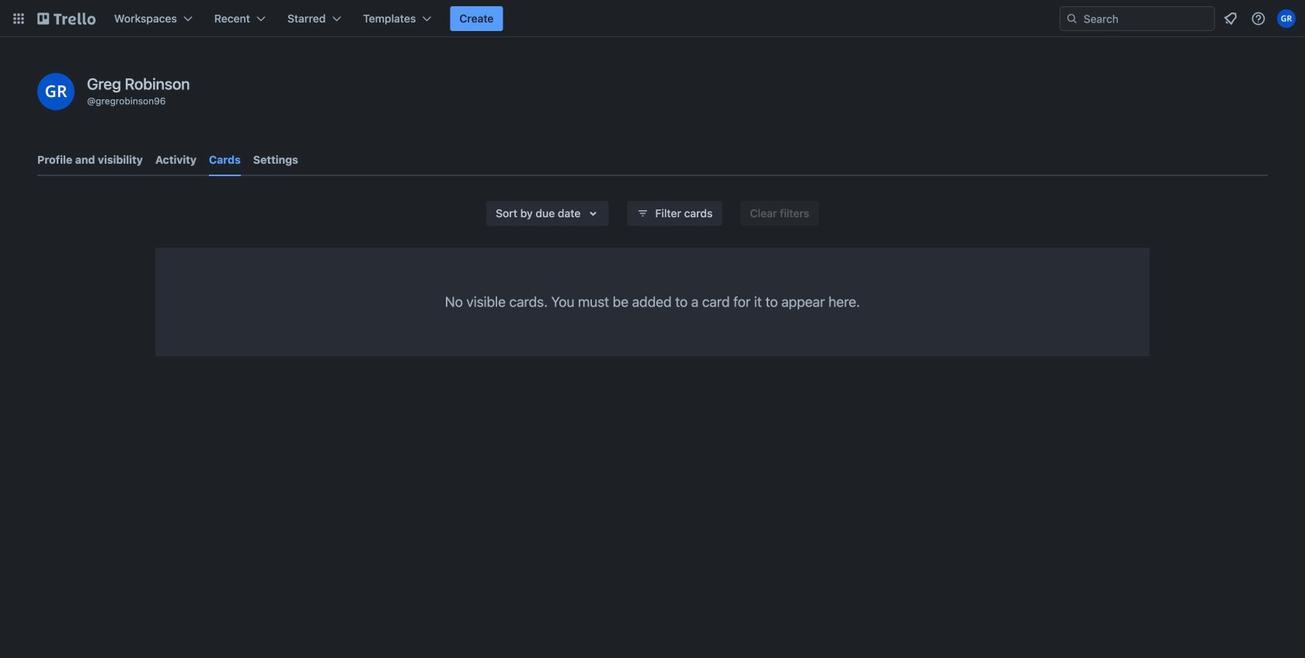Task type: vqa. For each thing, say whether or not it's contained in the screenshot.
that on the right of page
no



Task type: locate. For each thing, give the bounding box(es) containing it.
back to home image
[[37, 6, 96, 31]]

greg robinson (gregrobinson96) image
[[1277, 9, 1296, 28], [37, 73, 75, 110]]

primary element
[[0, 0, 1305, 37]]

greg robinson (gregrobinson96) image down back to home image
[[37, 73, 75, 110]]

0 horizontal spatial greg robinson (gregrobinson96) image
[[37, 73, 75, 110]]

1 horizontal spatial greg robinson (gregrobinson96) image
[[1277, 9, 1296, 28]]

0 notifications image
[[1222, 9, 1240, 28]]

greg robinson (gregrobinson96) image right open information menu image on the top right of page
[[1277, 9, 1296, 28]]

Search field
[[1079, 8, 1215, 30]]



Task type: describe. For each thing, give the bounding box(es) containing it.
1 vertical spatial greg robinson (gregrobinson96) image
[[37, 73, 75, 110]]

open information menu image
[[1251, 11, 1267, 26]]

0 vertical spatial greg robinson (gregrobinson96) image
[[1277, 9, 1296, 28]]

search image
[[1066, 12, 1079, 25]]



